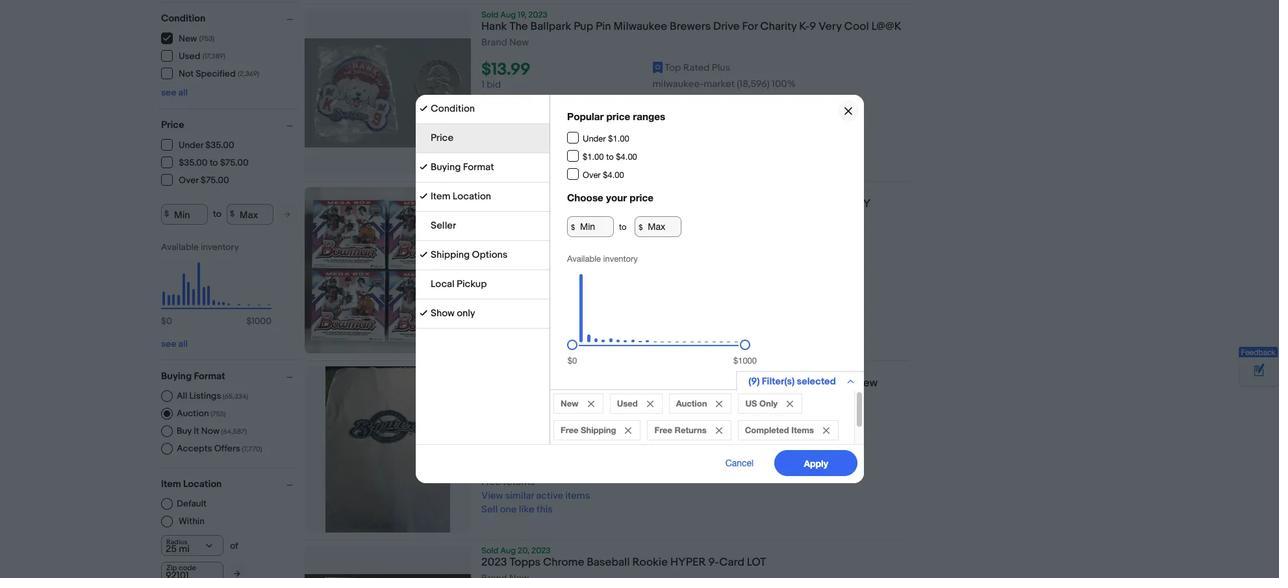 Task type: describe. For each thing, give the bounding box(es) containing it.
 (753) Items text field
[[209, 410, 226, 418]]

auction for auction
[[676, 398, 707, 409]]

 (64,587) Items text field
[[220, 427, 247, 436]]

under $35.00
[[179, 140, 234, 151]]

not
[[179, 68, 194, 79]]

1 vertical spatial price
[[630, 192, 653, 204]]

$75.00 inside $35.00 to $75.00 link
[[220, 157, 249, 168]]

39"
[[731, 377, 748, 390]]

brand inside the sold  aug 19, 2023 hank the ballpark pup pin milwaukee brewers drive for charity k-9 very cool l@@k brand new
[[482, 36, 507, 49]]

seller
[[431, 220, 456, 232]]

milwaukee inside milwaukee brewers promo sga blanket big huge 39" x 56" baseball brand new l@@k !
[[482, 377, 535, 390]]

like inside free shipping free returns view similar active items sell one like this
[[519, 324, 535, 337]]

2023 left topps
[[482, 557, 507, 570]]

(four)
[[529, 198, 564, 211]]

choose
[[567, 192, 603, 204]]

buy it now (64,587)
[[177, 425, 247, 436]]

56"
[[759, 377, 775, 390]]

0 vertical spatial $4.00
[[616, 152, 637, 162]]

over $75.00 link
[[161, 174, 230, 186]]

us
[[745, 398, 757, 409]]

items
[[791, 425, 814, 435]]

completed
[[745, 425, 789, 435]]

bid for $13.99
[[487, 79, 501, 91]]

one inside view similar active items sell one like this
[[500, 133, 517, 146]]

it
[[194, 425, 199, 436]]

hank the ballpark pup pin milwaukee brewers drive for charity k-9 very cool l@@k heading
[[482, 20, 902, 33]]

(18,596) for milwaukee-market (18,596) 100% free shipping
[[737, 78, 770, 90]]

bid for $79.99
[[487, 270, 501, 282]]

$79.99
[[482, 251, 533, 271]]

this inside "free returns view similar active items sell one like this"
[[537, 504, 553, 516]]

3 sell one like this link from the top
[[482, 504, 553, 516]]

0 horizontal spatial graph of available inventory between $0 and $1000+ image
[[161, 241, 272, 333]]

aug for $13.99
[[501, 10, 516, 20]]

baseball inside sold  aug 20, 2023 2023 topps chrome baseball rookie hyper 9-card lot
[[587, 557, 630, 570]]

2 sell one like this link from the top
[[482, 324, 553, 337]]

choose your price
[[567, 192, 653, 204]]

one inside "free returns view similar active items sell one like this"
[[500, 504, 517, 516]]

milwaukee- for milwaukee-market (18,596) 100%
[[653, 449, 704, 461]]

cancel
[[725, 458, 754, 469]]

2021
[[567, 198, 590, 211]]

free returns
[[654, 425, 706, 435]]

$ for maximum value in $ text field
[[230, 209, 235, 219]]

brewers inside the sold  aug 19, 2023 hank the ballpark pup pin milwaukee brewers drive for charity k-9 very cool l@@k brand new
[[670, 20, 711, 33]]

over $75.00
[[179, 175, 229, 186]]

top for $13.99
[[665, 62, 681, 74]]

1 vertical spatial $1.00
[[583, 152, 604, 162]]

1 horizontal spatial $1.00
[[608, 134, 629, 143]]

format for buying format tab
[[463, 161, 494, 174]]

1 horizontal spatial available
[[567, 254, 601, 264]]

$75.00 inside over $75.00 "link"
[[201, 175, 229, 186]]

$ for maximum value in $ text box minimum value in $ text box
[[571, 223, 575, 231]]

cool
[[844, 20, 869, 33]]

0
[[166, 316, 172, 327]]

1 for $13.99
[[482, 79, 485, 91]]

like inside "free returns view similar active items sell one like this"
[[519, 504, 535, 516]]

2023 for ballpark
[[528, 10, 548, 20]]

apply
[[804, 458, 828, 469]]

view inside free shipping free returns view similar active items sell one like this
[[482, 311, 503, 323]]

1 vertical spatial $4.00
[[603, 170, 624, 180]]

accepts
[[177, 443, 212, 454]]

20,
[[518, 546, 530, 557]]

specified
[[196, 68, 236, 79]]

used (17,389)
[[179, 51, 225, 62]]

remove filter - show only - completed items image
[[823, 428, 830, 434]]

blanket
[[643, 377, 680, 390]]

now
[[201, 425, 220, 436]]

hyper
[[671, 557, 706, 570]]

drive
[[714, 20, 740, 33]]

free shipping
[[561, 425, 616, 435]]

similar inside free shipping free returns view similar active items sell one like this
[[505, 311, 534, 323]]

local
[[431, 278, 454, 290]]

milwaukee brewers promo sga blanket big huge 39" x 56" baseball brand new l@@k !
[[482, 377, 878, 404]]

condition for the condition tab
[[431, 103, 475, 115]]

4
[[520, 198, 527, 211]]

free for free returns
[[654, 425, 672, 435]]

top rated plus for $9.79
[[665, 432, 731, 445]]

this inside free shipping free returns view similar active items sell one like this
[[537, 324, 553, 337]]

under for under $35.00
[[179, 140, 203, 151]]

filter applied image for buying format
[[419, 163, 427, 171]]

remove filter - condition - new image
[[588, 401, 594, 407]]

$35.00 to $75.00
[[179, 157, 249, 168]]

aug inside sold  aug 20, 2023 2023 topps chrome baseball rookie hyper 9-card lot
[[501, 546, 516, 557]]

factory
[[822, 198, 871, 211]]

format for buying format dropdown button
[[194, 370, 225, 382]]

similar inside "free returns view similar active items sell one like this"
[[505, 490, 534, 503]]

cancel button
[[711, 450, 768, 476]]

milwaukee inside the sold  aug 19, 2023 hank the ballpark pup pin milwaukee brewers drive for charity k-9 very cool l@@k brand new
[[614, 20, 668, 33]]

items inside view similar active items sell one like this
[[566, 120, 590, 132]]

milwaukee-market (18,596) 100% free shipping
[[482, 78, 796, 105]]

bowman
[[592, 198, 636, 211]]

the
[[510, 20, 528, 33]]

this inside view similar active items sell one like this
[[537, 133, 553, 146]]

free returns view similar active items sell one like this
[[482, 477, 590, 516]]

filter applied image for shipping options
[[419, 251, 427, 259]]

all for price
[[178, 338, 188, 349]]

pin
[[596, 20, 611, 33]]

buying format tab
[[416, 153, 549, 183]]

1000
[[252, 316, 272, 327]]

sold  aug 20, 2023 2023 topps chrome baseball rookie hyper 9-card lot
[[482, 546, 766, 570]]

used for used (17,389)
[[179, 51, 200, 62]]

free inside the milwaukee-market (18,596) 100% free shipping
[[482, 92, 501, 105]]

(9)
[[748, 376, 760, 388]]

100% for milwaukee-market (18,596) 100%
[[772, 449, 796, 461]]

returns inside free shipping free returns view similar active items sell one like this
[[503, 297, 535, 309]]

new inside milwaukee brewers promo sga blanket big huge 39" x 56" baseball brand new l@@k !
[[856, 377, 878, 390]]

remove filter - shipping options - free shipping image
[[625, 428, 632, 434]]

milwaukee brewers promo sga blanket big huge 39" x 56" baseball brand new l@@k ! heading
[[482, 377, 878, 404]]

lot of 4 (four) 2021 bowman baseball trading cards mega boxes factory sealed heading
[[482, 198, 871, 224]]

over $4.00
[[583, 170, 624, 180]]

new inside the sold  aug 19, 2023 hank the ballpark pup pin milwaukee brewers drive for charity k-9 very cool l@@k brand new
[[509, 36, 529, 49]]

(9) filter(s) selected button
[[736, 371, 864, 391]]

(9) filter(s) selected
[[748, 376, 836, 388]]

$9.79
[[482, 430, 524, 451]]

of
[[503, 198, 517, 211]]

1 for $79.99
[[482, 270, 485, 282]]

listings
[[189, 390, 221, 401]]

lot inside sold  aug 20, 2023 2023 topps chrome baseball rookie hyper 9-card lot
[[747, 557, 766, 570]]

brand inside milwaukee brewers promo sga blanket big huge 39" x 56" baseball brand new l@@k !
[[824, 377, 853, 390]]

for
[[742, 20, 758, 33]]

under $35.00 link
[[161, 139, 235, 151]]

item for item location dropdown button
[[161, 478, 181, 490]]

ranges
[[633, 110, 665, 122]]

hank the ballpark pup pin milwaukee brewers drive for charity k-9 very cool l@@k link
[[482, 20, 910, 37]]

$1.00 to $4.00
[[583, 152, 637, 162]]

remove filter - item location - us only image
[[787, 401, 793, 407]]

all for condition
[[178, 87, 188, 98]]

minimum value in $ text field for maximum value in $ text box
[[567, 217, 614, 237]]

1 vertical spatial $35.00
[[179, 157, 208, 168]]

item for item location "tab"
[[431, 190, 450, 203]]

similar inside view similar active items sell one like this
[[505, 120, 534, 132]]

default
[[177, 498, 207, 509]]

sold  aug 19, 2023 hank the ballpark pup pin milwaukee brewers drive for charity k-9 very cool l@@k brand new
[[482, 10, 902, 49]]

0 horizontal spatial price
[[161, 119, 184, 131]]

chrome
[[543, 557, 584, 570]]

used for used
[[617, 398, 638, 409]]

sold  aug 19, 2023 lot of 4 (four) 2021 bowman baseball trading cards mega boxes factory sealed brand new
[[482, 187, 871, 240]]

$13.99
[[482, 60, 531, 80]]

view inside view similar active items sell one like this
[[482, 120, 503, 132]]

market for milwaukee-market (18,596) 100%
[[704, 449, 735, 461]]

apply button
[[775, 450, 857, 476]]

view similar active items sell one like this
[[482, 120, 590, 146]]

1 horizontal spatial price
[[431, 132, 453, 144]]

ballpark
[[531, 20, 571, 33]]

0 horizontal spatial inventory
[[201, 241, 239, 252]]

plus for $9.79
[[712, 432, 731, 445]]

under $1.00
[[583, 134, 629, 143]]

condition button
[[161, 12, 299, 24]]

us only
[[745, 398, 778, 409]]

0 vertical spatial price
[[606, 110, 630, 122]]

$ 0
[[161, 316, 172, 327]]

lot inside sold  aug 19, 2023 lot of 4 (four) 2021 bowman baseball trading cards mega boxes factory sealed brand new
[[482, 198, 500, 211]]

to down under $1.00
[[606, 152, 614, 162]]

of
[[230, 540, 238, 551]]

item location tab
[[416, 183, 549, 212]]

under for under $1.00
[[583, 134, 606, 143]]

to down the under $35.00
[[210, 157, 218, 168]]

to down bowman
[[619, 222, 627, 232]]

(2,369)
[[238, 70, 259, 78]]

(65,334)
[[223, 392, 249, 401]]

items inside "free returns view similar active items sell one like this"
[[566, 490, 590, 503]]

show
[[431, 307, 454, 320]]

item location button
[[161, 478, 299, 490]]

see all for price
[[161, 338, 188, 349]]



Task type: vqa. For each thing, say whether or not it's contained in the screenshot.


Task type: locate. For each thing, give the bounding box(es) containing it.
3 sell from the top
[[482, 504, 498, 516]]

0 vertical spatial shipping
[[431, 249, 470, 261]]

view similar active items link down $79.99
[[482, 311, 590, 323]]

3 active from the top
[[536, 490, 563, 503]]

(18,596) down completed
[[737, 449, 770, 461]]

3 view from the top
[[482, 490, 503, 503]]

show only tab
[[416, 300, 549, 329]]

2 see all button from the top
[[161, 338, 188, 349]]

selected
[[797, 376, 836, 388]]

(64,587)
[[221, 427, 247, 436]]

bid down options in the left top of the page
[[487, 270, 501, 282]]

0 vertical spatial $35.00
[[205, 140, 234, 151]]

shipping down $13.99
[[503, 92, 542, 105]]

big
[[683, 377, 699, 390]]

(753) inside auction (753)
[[211, 410, 226, 418]]

1 bid up the condition tab
[[482, 79, 501, 91]]

over for over $4.00
[[583, 170, 601, 180]]

view right the only
[[482, 311, 503, 323]]

location
[[453, 190, 491, 203], [183, 478, 222, 490]]

view similar active items link down $13.99
[[482, 120, 590, 132]]

format inside tab
[[463, 161, 494, 174]]

2 returns from the top
[[503, 477, 535, 489]]

1 1 bid from the top
[[482, 79, 501, 91]]

to left maximum value in $ text field
[[213, 209, 222, 220]]

item up default link on the bottom left of page
[[161, 478, 181, 490]]

2 vertical spatial one
[[500, 504, 517, 516]]

(753) for new
[[199, 34, 215, 43]]

remove filter - buying format - auction image
[[716, 401, 723, 407]]

buying format up item location "tab"
[[431, 161, 494, 174]]

brand up remove filter - show only - completed items icon
[[824, 377, 853, 390]]

2 active from the top
[[536, 311, 563, 323]]

1 view from the top
[[482, 120, 503, 132]]

free for free shipping
[[561, 425, 578, 435]]

1 view similar active items link from the top
[[482, 120, 590, 132]]

$75.00 down the under $35.00
[[220, 157, 249, 168]]

filter(s)
[[762, 376, 795, 388]]

feedback
[[1242, 348, 1276, 357]]

1 aug from the top
[[501, 10, 516, 20]]

0 vertical spatial market
[[704, 78, 735, 90]]

2 vertical spatial active
[[536, 490, 563, 503]]

1 rated from the top
[[683, 62, 710, 74]]

0 vertical spatial one
[[500, 133, 517, 146]]

1 (18,596) from the top
[[737, 78, 770, 90]]

buying up all
[[161, 370, 192, 382]]

1 horizontal spatial under
[[583, 134, 606, 143]]

3 filter applied image from the top
[[419, 192, 427, 200]]

1 shipping from the top
[[503, 92, 542, 105]]

sold for $13.99
[[482, 10, 499, 20]]

options
[[472, 249, 507, 261]]

condition for condition dropdown button
[[161, 12, 206, 24]]

0 vertical spatial plus
[[712, 62, 731, 74]]

1 bid from the top
[[487, 79, 501, 91]]

0 vertical spatial 1 bid
[[482, 79, 501, 91]]

brewers left promo
[[538, 377, 579, 390]]

1 bid for $13.99
[[482, 79, 501, 91]]

3 view similar active items link from the top
[[482, 490, 590, 503]]

0 horizontal spatial auction
[[177, 408, 209, 419]]

over
[[583, 170, 601, 180], [179, 175, 199, 186]]

1 active from the top
[[536, 120, 563, 132]]

1 vertical spatial brewers
[[538, 377, 579, 390]]

active inside view similar active items sell one like this
[[536, 120, 563, 132]]

baseball left rookie on the bottom of the page
[[587, 557, 630, 570]]

tab list
[[416, 95, 549, 329]]

rated for $9.79
[[683, 432, 710, 445]]

1
[[482, 79, 485, 91], [482, 270, 485, 282]]

1 horizontal spatial auction
[[676, 398, 707, 409]]

5 filter applied image from the top
[[419, 309, 427, 317]]

1 vertical spatial format
[[194, 370, 225, 382]]

remove filter - condition - used image
[[647, 401, 653, 407]]

19, right of
[[518, 187, 527, 198]]

2 see from the top
[[161, 338, 176, 349]]

2 all from the top
[[178, 338, 188, 349]]

new inside sold  aug 19, 2023 lot of 4 (four) 2021 bowman baseball trading cards mega boxes factory sealed brand new
[[509, 227, 529, 240]]

active
[[536, 120, 563, 132], [536, 311, 563, 323], [536, 490, 563, 503]]

0 horizontal spatial shipping
[[431, 249, 470, 261]]

used down 'sga'
[[617, 398, 638, 409]]

plus down drive
[[712, 62, 731, 74]]

0 vertical spatial condition
[[161, 12, 206, 24]]

auction up it
[[177, 408, 209, 419]]

aug
[[501, 10, 516, 20], [501, 187, 516, 198], [501, 546, 516, 557]]

Minimum Value in $ text field
[[161, 204, 208, 225], [567, 217, 614, 237]]

1 vertical spatial $75.00
[[201, 175, 229, 186]]

item location up seller
[[431, 190, 491, 203]]

baseball for trading
[[638, 198, 681, 211]]

0 horizontal spatial available inventory
[[161, 241, 239, 252]]

free up show only tab
[[482, 283, 501, 296]]

$ for minimum value in $ text box associated with maximum value in $ text field
[[164, 209, 169, 219]]

free inside "free returns view similar active items sell one like this"
[[482, 477, 501, 489]]

2 vertical spatial items
[[566, 490, 590, 503]]

1 vertical spatial see
[[161, 338, 176, 349]]

active inside "free returns view similar active items sell one like this"
[[536, 490, 563, 503]]

2 like from the top
[[519, 324, 535, 337]]

similar up buying format tab
[[505, 120, 534, 132]]

1 vertical spatial view
[[482, 311, 503, 323]]

brand
[[482, 36, 507, 49], [482, 227, 507, 240], [824, 377, 853, 390]]

sealed
[[482, 211, 521, 224]]

1 vertical spatial 19,
[[518, 187, 527, 198]]

popular price ranges
[[567, 110, 665, 122]]

only
[[457, 307, 475, 320]]

1 vertical spatial top
[[665, 432, 681, 445]]

19, inside the sold  aug 19, 2023 hank the ballpark pup pin milwaukee brewers drive for charity k-9 very cool l@@k brand new
[[518, 10, 527, 20]]

sold left 'the'
[[482, 10, 499, 20]]

1 vertical spatial view similar active items link
[[482, 311, 590, 323]]

2 1 from the top
[[482, 270, 485, 282]]

bid
[[487, 79, 501, 91], [487, 270, 501, 282]]

aug for $79.99
[[501, 187, 516, 198]]

see all for condition
[[161, 87, 188, 98]]

2023 right 20,
[[532, 546, 551, 557]]

see all button
[[161, 87, 188, 98], [161, 338, 188, 349]]

4 filter applied image from the top
[[419, 251, 427, 259]]

1 vertical spatial used
[[617, 398, 638, 409]]

buying format for buying format tab
[[431, 161, 494, 174]]

None text field
[[161, 562, 224, 578]]

1 horizontal spatial available inventory
[[567, 254, 638, 264]]

auction for auction (753)
[[177, 408, 209, 419]]

baseball up maximum value in $ text box
[[638, 198, 681, 211]]

trading
[[684, 198, 722, 211]]

2 similar from the top
[[505, 311, 534, 323]]

free for free shipping free returns view similar active items sell one like this
[[482, 283, 501, 296]]

shipping options tab
[[416, 241, 549, 270]]

2023 inside sold  aug 19, 2023 lot of 4 (four) 2021 bowman baseball trading cards mega boxes factory sealed brand new
[[528, 187, 548, 198]]

2 sold from the top
[[482, 187, 499, 198]]

filter applied image inside show only tab
[[419, 309, 427, 317]]

100% down "charity"
[[772, 78, 796, 90]]

free down $9.79
[[482, 477, 501, 489]]

1 19, from the top
[[518, 10, 527, 20]]

1 this from the top
[[537, 133, 553, 146]]

show only
[[431, 307, 475, 320]]

item location inside item location "tab"
[[431, 190, 491, 203]]

lot of 4 (four) 2021 bowman baseball trading cards mega boxes factory sealed link
[[482, 198, 910, 228]]

free left returns
[[654, 425, 672, 435]]

rated
[[683, 62, 710, 74], [683, 432, 710, 445]]

baseball for brand
[[778, 377, 821, 390]]

similar up 20,
[[505, 490, 534, 503]]

shipping down $79.99
[[503, 283, 542, 296]]

1 vertical spatial lot
[[747, 557, 766, 570]]

under
[[583, 134, 606, 143], [179, 140, 203, 151]]

2023 for chrome
[[532, 546, 551, 557]]

1 vertical spatial market
[[704, 449, 735, 461]]

item location for item location "tab"
[[431, 190, 491, 203]]

location for item location "tab"
[[453, 190, 491, 203]]

3 like from the top
[[519, 504, 535, 516]]

dialog
[[0, 0, 1280, 578]]

shipping down remove filter - condition - new image
[[581, 425, 616, 435]]

milwaukee- down free returns
[[653, 449, 704, 461]]

minimum value in $ text field down over $75.00 "link"
[[161, 204, 208, 225]]

$ 1000
[[246, 316, 272, 327]]

2 vertical spatial sell
[[482, 504, 498, 516]]

1 up the condition tab
[[482, 79, 485, 91]]

brewers
[[670, 20, 711, 33], [538, 377, 579, 390]]

auction
[[676, 398, 707, 409], [177, 408, 209, 419]]

item location
[[431, 190, 491, 203], [161, 478, 222, 490]]

filter applied image inside shipping options tab
[[419, 251, 427, 259]]

0 vertical spatial aug
[[501, 10, 516, 20]]

l@@k inside milwaukee brewers promo sga blanket big huge 39" x 56" baseball brand new l@@k !
[[482, 391, 512, 404]]

baseball up remove filter - item location - us only image
[[778, 377, 821, 390]]

brewers inside milwaukee brewers promo sga blanket big huge 39" x 56" baseball brand new l@@k !
[[538, 377, 579, 390]]

1 bid down options in the left top of the page
[[482, 270, 501, 282]]

buying format button
[[161, 370, 299, 382]]

1 top from the top
[[665, 62, 681, 74]]

0 horizontal spatial item location
[[161, 478, 222, 490]]

see all button for condition
[[161, 87, 188, 98]]

top for $9.79
[[665, 432, 681, 445]]

filter applied image for item location
[[419, 192, 427, 200]]

buying for buying format dropdown button
[[161, 370, 192, 382]]

0 horizontal spatial under
[[179, 140, 203, 151]]

3 one from the top
[[500, 504, 517, 516]]

see all button for price
[[161, 338, 188, 349]]

all listings (65,334)
[[177, 390, 249, 401]]

topps
[[510, 557, 541, 570]]

9-
[[709, 557, 720, 570]]

2 plus from the top
[[712, 432, 731, 445]]

shipping down seller
[[431, 249, 470, 261]]

1 all from the top
[[178, 87, 188, 98]]

2 vertical spatial view
[[482, 490, 503, 503]]

0 horizontal spatial milwaukee
[[482, 377, 535, 390]]

2 (18,596) from the top
[[737, 449, 770, 461]]

accepts offers (7,770)
[[177, 443, 262, 454]]

location up default
[[183, 478, 222, 490]]

(753) for auction
[[211, 410, 226, 418]]

$35.00 up "$35.00 to $75.00"
[[205, 140, 234, 151]]

1 vertical spatial items
[[566, 311, 590, 323]]

1 vertical spatial aug
[[501, 187, 516, 198]]

new inside dialog
[[561, 398, 578, 409]]

2023 topps chrome baseball rookie hyper 9-card lot image
[[305, 575, 471, 578]]

1 one from the top
[[500, 133, 517, 146]]

$35.00 up over $75.00 "link"
[[179, 157, 208, 168]]

item location up default
[[161, 478, 222, 490]]

2023 for 4
[[528, 187, 548, 198]]

0 vertical spatial like
[[519, 133, 535, 146]]

3 this from the top
[[537, 504, 553, 516]]

1 horizontal spatial location
[[453, 190, 491, 203]]

2 top from the top
[[665, 432, 681, 445]]

19, for $13.99
[[518, 10, 527, 20]]

1 plus from the top
[[712, 62, 731, 74]]

graph of available inventory between $0 and $1000+ image
[[161, 241, 272, 333], [567, 254, 752, 350]]

buying format for buying format dropdown button
[[161, 370, 225, 382]]

100% for milwaukee-market (18,596) 100% free shipping
[[772, 78, 796, 90]]

2023 inside the sold  aug 19, 2023 hank the ballpark pup pin milwaukee brewers drive for charity k-9 very cool l@@k brand new
[[528, 10, 548, 20]]

location for item location dropdown button
[[183, 478, 222, 490]]

1 horizontal spatial condition
[[431, 103, 475, 115]]

view up buying format tab
[[482, 120, 503, 132]]

l@@k left !
[[482, 391, 512, 404]]

1 horizontal spatial buying
[[431, 161, 461, 174]]

condition inside tab
[[431, 103, 475, 115]]

only
[[759, 398, 778, 409]]

$
[[164, 209, 169, 219], [230, 209, 235, 219], [571, 223, 575, 231], [639, 223, 643, 231], [161, 316, 166, 327], [246, 316, 252, 327]]

new
[[179, 33, 197, 44], [509, 36, 529, 49], [509, 227, 529, 240], [856, 377, 878, 390], [561, 398, 578, 409]]

brand down "sealed"
[[482, 227, 507, 240]]

see all button down not
[[161, 87, 188, 98]]

3 items from the top
[[566, 490, 590, 503]]

used up not
[[179, 51, 200, 62]]

cards
[[724, 198, 755, 211]]

format up item location "tab"
[[463, 161, 494, 174]]

2 top rated plus from the top
[[665, 432, 731, 445]]

new up used (17,389)
[[179, 33, 197, 44]]

charity
[[761, 20, 797, 33]]

$ for maximum value in $ text box
[[639, 223, 643, 231]]

buying inside tab
[[431, 161, 461, 174]]

0 vertical spatial active
[[536, 120, 563, 132]]

0 vertical spatial 19,
[[518, 10, 527, 20]]

filter applied image inside the condition tab
[[419, 105, 427, 112]]

1 items from the top
[[566, 120, 590, 132]]

1 down options in the left top of the page
[[482, 270, 485, 282]]

tab list containing condition
[[416, 95, 549, 329]]

1 like from the top
[[519, 133, 535, 146]]

shipping inside free shipping free returns view similar active items sell one like this
[[503, 283, 542, 296]]

format up all listings (65,334)
[[194, 370, 225, 382]]

items
[[566, 120, 590, 132], [566, 311, 590, 323], [566, 490, 590, 503]]

rated left remove filter - show only - free returns icon
[[683, 432, 710, 445]]

1 market from the top
[[704, 78, 735, 90]]

0 vertical spatial items
[[566, 120, 590, 132]]

2 view similar active items link from the top
[[482, 311, 590, 323]]

milwaukee brewers promo sga blanket big huge 39" x 56" baseball brand new l@@k ! image
[[326, 367, 450, 533]]

sell inside view similar active items sell one like this
[[482, 133, 498, 146]]

2023 topps chrome baseball rookie hyper 9-card lot heading
[[482, 557, 766, 570]]

local pickup
[[431, 278, 487, 290]]

price down the condition tab
[[431, 132, 453, 144]]

over for over $75.00
[[179, 175, 199, 186]]

one
[[500, 133, 517, 146], [500, 324, 517, 337], [500, 504, 517, 516]]

2 vertical spatial this
[[537, 504, 553, 516]]

0 vertical spatial 100%
[[772, 78, 796, 90]]

1 vertical spatial see all
[[161, 338, 188, 349]]

see all down 0
[[161, 338, 188, 349]]

milwaukee- up ranges
[[653, 78, 704, 90]]

card
[[720, 557, 745, 570]]

2 milwaukee- from the top
[[653, 449, 704, 461]]

item inside "tab"
[[431, 190, 450, 203]]

0 horizontal spatial lot
[[482, 198, 500, 211]]

2 vertical spatial aug
[[501, 546, 516, 557]]

aug inside sold  aug 19, 2023 lot of 4 (four) 2021 bowman baseball trading cards mega boxes factory sealed brand new
[[501, 187, 516, 198]]

2 one from the top
[[500, 324, 517, 337]]

plus
[[712, 62, 731, 74], [712, 432, 731, 445]]

1 see all button from the top
[[161, 87, 188, 98]]

0 vertical spatial (753)
[[199, 34, 215, 43]]

0 vertical spatial available
[[161, 241, 199, 252]]

returns down $9.79
[[503, 477, 535, 489]]

baseball inside milwaukee brewers promo sga blanket big huge 39" x 56" baseball brand new l@@k !
[[778, 377, 821, 390]]

1 see all from the top
[[161, 87, 188, 98]]

2 vertical spatial sell one like this link
[[482, 504, 553, 516]]

(753)
[[199, 34, 215, 43], [211, 410, 226, 418]]

dialog containing condition
[[0, 0, 1280, 578]]

1 vertical spatial available
[[567, 254, 601, 264]]

sold inside the sold  aug 19, 2023 hank the ballpark pup pin milwaukee brewers drive for charity k-9 very cool l@@k brand new
[[482, 10, 499, 20]]

aug left 20,
[[501, 546, 516, 557]]

1 100% from the top
[[772, 78, 796, 90]]

0 vertical spatial baseball
[[638, 198, 681, 211]]

items inside free shipping free returns view similar active items sell one like this
[[566, 311, 590, 323]]

condition tab
[[416, 95, 549, 124]]

1 see from the top
[[161, 87, 176, 98]]

rated for $13.99
[[683, 62, 710, 74]]

lot of 4 (four) 2021 bowman baseball trading cards mega boxes factory sealed image
[[305, 187, 471, 354]]

Maximum Value in $ text field
[[635, 217, 682, 237]]

used inside dialog
[[617, 398, 638, 409]]

aug left the 4
[[501, 187, 516, 198]]

see for price
[[161, 338, 176, 349]]

huge
[[702, 377, 729, 390]]

1 milwaukee- from the top
[[653, 78, 704, 90]]

0 vertical spatial brand
[[482, 36, 507, 49]]

market for milwaukee-market (18,596) 100% free shipping
[[704, 78, 735, 90]]

under inside dialog
[[583, 134, 606, 143]]

l@@k inside the sold  aug 19, 2023 hank the ballpark pup pin milwaukee brewers drive for charity k-9 very cool l@@k brand new
[[872, 20, 902, 33]]

1 vertical spatial 1 bid
[[482, 270, 501, 282]]

!
[[514, 391, 518, 404]]

1 sell one like this link from the top
[[482, 133, 553, 146]]

buying for buying format tab
[[431, 161, 461, 174]]

market down drive
[[704, 78, 735, 90]]

free down pickup
[[482, 297, 501, 309]]

shipping
[[503, 92, 542, 105], [503, 283, 542, 296]]

over down $35.00 to $75.00 link
[[179, 175, 199, 186]]

0 horizontal spatial l@@k
[[482, 391, 512, 404]]

remove filter - show only - free returns image
[[716, 428, 722, 434]]

0 horizontal spatial $1.00
[[583, 152, 604, 162]]

baseball inside sold  aug 19, 2023 lot of 4 (four) 2021 bowman baseball trading cards mega boxes factory sealed brand new
[[638, 198, 681, 211]]

(18,596) inside the milwaukee-market (18,596) 100% free shipping
[[737, 78, 770, 90]]

1 bid for $79.99
[[482, 270, 501, 282]]

view inside "free returns view similar active items sell one like this"
[[482, 490, 503, 503]]

(753) up used (17,389)
[[199, 34, 215, 43]]

new right selected
[[856, 377, 878, 390]]

shipping
[[431, 249, 470, 261], [581, 425, 616, 435]]

view down $9.79
[[482, 490, 503, 503]]

1 vertical spatial one
[[500, 324, 517, 337]]

0 vertical spatial shipping
[[503, 92, 542, 105]]

 (65,334) Items text field
[[221, 392, 249, 401]]

1 similar from the top
[[505, 120, 534, 132]]

sold left 20,
[[482, 546, 499, 557]]

19, for $79.99
[[518, 187, 527, 198]]

100% inside the milwaukee-market (18,596) 100% free shipping
[[772, 78, 796, 90]]

active inside free shipping free returns view similar active items sell one like this
[[536, 311, 563, 323]]

available inventory down maximum value in $ text field
[[161, 241, 239, 252]]

aug inside the sold  aug 19, 2023 hank the ballpark pup pin milwaukee brewers drive for charity k-9 very cool l@@k brand new
[[501, 10, 516, 20]]

shipping inside the milwaukee-market (18,596) 100% free shipping
[[503, 92, 542, 105]]

0 vertical spatial item location
[[431, 190, 491, 203]]

3 aug from the top
[[501, 546, 516, 557]]

similar right the only
[[505, 311, 534, 323]]

available inventory
[[161, 241, 239, 252], [567, 254, 638, 264]]

19, inside sold  aug 19, 2023 lot of 4 (four) 2021 bowman baseball trading cards mega boxes factory sealed brand new
[[518, 187, 527, 198]]

all down not
[[178, 87, 188, 98]]

2 market from the top
[[704, 449, 735, 461]]

2 vertical spatial brand
[[824, 377, 853, 390]]

3 sold from the top
[[482, 546, 499, 557]]

2 100% from the top
[[772, 449, 796, 461]]

1 vertical spatial sold
[[482, 187, 499, 198]]

2 bid from the top
[[487, 270, 501, 282]]

buying up item location "tab"
[[431, 161, 461, 174]]

market inside the milwaukee-market (18,596) 100% free shipping
[[704, 78, 735, 90]]

free for free returns view similar active items sell one like this
[[482, 477, 501, 489]]

2 shipping from the top
[[503, 283, 542, 296]]

top right remove filter - shipping options - free shipping image
[[665, 432, 681, 445]]

 (7,770) Items text field
[[240, 445, 262, 453]]

price up under $35.00 link
[[161, 119, 184, 131]]

market
[[704, 78, 735, 90], [704, 449, 735, 461]]

2 aug from the top
[[501, 187, 516, 198]]

available inventory for graph of available inventory between $0 and $1000+ image to the right
[[567, 254, 638, 264]]

hank the ballpark pup pin milwaukee brewers drive for charity k-9 very cool l@@k image
[[305, 39, 471, 147]]

location down buying format tab
[[453, 190, 491, 203]]

top rated plus for $13.99
[[665, 62, 731, 74]]

milwaukee right pin
[[614, 20, 668, 33]]

2 filter applied image from the top
[[419, 163, 427, 171]]

0 vertical spatial price
[[161, 119, 184, 131]]

apply within filter image
[[234, 570, 240, 578]]

aug left ballpark
[[501, 10, 516, 20]]

2 horizontal spatial baseball
[[778, 377, 821, 390]]

shipping options
[[431, 249, 507, 261]]

0 vertical spatial view similar active items link
[[482, 120, 590, 132]]

view similar active items link
[[482, 120, 590, 132], [482, 311, 590, 323], [482, 490, 590, 503]]

sell inside free shipping free returns view similar active items sell one like this
[[482, 324, 498, 337]]

auction down big
[[676, 398, 707, 409]]

2 sell from the top
[[482, 324, 498, 337]]

filter applied image for condition
[[419, 105, 427, 112]]

sold
[[482, 10, 499, 20], [482, 187, 499, 198], [482, 546, 499, 557]]

2 view from the top
[[482, 311, 503, 323]]

see all button down 0
[[161, 338, 188, 349]]

0 vertical spatial returns
[[503, 297, 535, 309]]

one inside free shipping free returns view similar active items sell one like this
[[500, 324, 517, 337]]

0 horizontal spatial minimum value in $ text field
[[161, 204, 208, 225]]

1 vertical spatial inventory
[[603, 254, 638, 264]]

brewers left drive
[[670, 20, 711, 33]]

returns inside "free returns view similar active items sell one like this"
[[503, 477, 535, 489]]

0 vertical spatial sell one like this link
[[482, 133, 553, 146]]

1 vertical spatial buying
[[161, 370, 192, 382]]

rookie
[[633, 557, 668, 570]]

1 top rated plus from the top
[[665, 62, 731, 74]]

price up under $1.00
[[606, 110, 630, 122]]

1 sell from the top
[[482, 133, 498, 146]]

default link
[[161, 498, 207, 510]]

top rated plus down the sold  aug 19, 2023 hank the ballpark pup pin milwaukee brewers drive for charity k-9 very cool l@@k brand new at top
[[665, 62, 731, 74]]

1 vertical spatial milwaukee-
[[653, 449, 704, 461]]

plus up the "milwaukee-market (18,596) 100%" at the right bottom of page
[[712, 432, 731, 445]]

brand down the hank
[[482, 36, 507, 49]]

0 horizontal spatial buying
[[161, 370, 192, 382]]

new down "sealed"
[[509, 227, 529, 240]]

sold inside sold  aug 19, 2023 lot of 4 (four) 2021 bowman baseball trading cards mega boxes factory sealed brand new
[[482, 187, 499, 198]]

free
[[482, 92, 501, 105], [482, 283, 501, 296], [482, 297, 501, 309], [561, 425, 578, 435], [654, 425, 672, 435], [482, 477, 501, 489]]

2 see all from the top
[[161, 338, 188, 349]]

rated down the sold  aug 19, 2023 hank the ballpark pup pin milwaukee brewers drive for charity k-9 very cool l@@k brand new at top
[[683, 62, 710, 74]]

baseball
[[638, 198, 681, 211], [778, 377, 821, 390], [587, 557, 630, 570]]

$35.00
[[205, 140, 234, 151], [179, 157, 208, 168]]

(753) inside new (753)
[[199, 34, 215, 43]]

sold inside sold  aug 20, 2023 2023 topps chrome baseball rookie hyper 9-card lot
[[482, 546, 499, 557]]

(18,596) for milwaukee-market (18,596) 100%
[[737, 449, 770, 461]]

0 horizontal spatial buying format
[[161, 370, 225, 382]]

returns
[[675, 425, 706, 435]]

over inside dialog
[[583, 170, 601, 180]]

1 horizontal spatial format
[[463, 161, 494, 174]]

1 horizontal spatial inventory
[[603, 254, 638, 264]]

1 vertical spatial similar
[[505, 311, 534, 323]]

all up all
[[178, 338, 188, 349]]

(7,770)
[[242, 445, 262, 453]]

0 vertical spatial see all
[[161, 87, 188, 98]]

1 vertical spatial price
[[431, 132, 453, 144]]

1 horizontal spatial shipping
[[581, 425, 616, 435]]

9
[[810, 20, 816, 33]]

location inside "tab"
[[453, 190, 491, 203]]

top up the milwaukee-market (18,596) 100% free shipping
[[665, 62, 681, 74]]

0 vertical spatial view
[[482, 120, 503, 132]]

item location for item location dropdown button
[[161, 478, 222, 490]]

free left remove filter - shipping options - free shipping image
[[561, 425, 578, 435]]

see all down not
[[161, 87, 188, 98]]

0 horizontal spatial over
[[179, 175, 199, 186]]

sold left of
[[482, 187, 499, 198]]

condition
[[161, 12, 206, 24], [431, 103, 475, 115]]

see for condition
[[161, 87, 176, 98]]

price
[[606, 110, 630, 122], [630, 192, 653, 204]]

(753) up buy it now (64,587)
[[211, 410, 226, 418]]

available inventory down bowman
[[567, 254, 638, 264]]

1 vertical spatial 1
[[482, 270, 485, 282]]

filter applied image
[[419, 105, 427, 112], [419, 163, 427, 171], [419, 192, 427, 200], [419, 251, 427, 259], [419, 309, 427, 317]]

under up $35.00 to $75.00 link
[[179, 140, 203, 151]]

price right your
[[630, 192, 653, 204]]

available inventory for the left graph of available inventory between $0 and $1000+ image
[[161, 241, 239, 252]]

sell inside "free returns view similar active items sell one like this"
[[482, 504, 498, 516]]

$4.00 down the $1.00 to $4.00
[[603, 170, 624, 180]]

0 vertical spatial inventory
[[201, 241, 239, 252]]

all
[[177, 390, 187, 401]]

milwaukee- inside the milwaukee-market (18,596) 100% free shipping
[[653, 78, 704, 90]]

filter applied image for show only
[[419, 309, 427, 317]]

2 19, from the top
[[518, 187, 527, 198]]

milwaukee up !
[[482, 377, 535, 390]]

sold for $79.99
[[482, 187, 499, 198]]

1 vertical spatial brand
[[482, 227, 507, 240]]

2 items from the top
[[566, 311, 590, 323]]

filter applied image inside buying format tab
[[419, 163, 427, 171]]

completed items
[[745, 425, 814, 435]]

pickup
[[457, 278, 487, 290]]

view similar active items link up 20,
[[482, 490, 590, 503]]

1 horizontal spatial milwaukee
[[614, 20, 668, 33]]

lot up "sealed"
[[482, 198, 500, 211]]

1 vertical spatial bid
[[487, 270, 501, 282]]

filter applied image inside item location "tab"
[[419, 192, 427, 200]]

very
[[819, 20, 842, 33]]

auction (753)
[[177, 408, 226, 419]]

buying format inside tab
[[431, 161, 494, 174]]

minimum value in $ text field for maximum value in $ text field
[[161, 204, 208, 225]]

1 vertical spatial returns
[[503, 477, 535, 489]]

free shipping free returns view similar active items sell one like this
[[482, 283, 590, 337]]

19, right the hank
[[518, 10, 527, 20]]

1 horizontal spatial graph of available inventory between $0 and $1000+ image
[[567, 254, 752, 350]]

milwaukee-market (18,596) 100%
[[653, 449, 796, 461]]

$75.00 down "$35.00 to $75.00"
[[201, 175, 229, 186]]

popular
[[567, 110, 604, 122]]

2 1 bid from the top
[[482, 270, 501, 282]]

1 1 from the top
[[482, 79, 485, 91]]

milwaukee- for milwaukee-market (18,596) 100% free shipping
[[653, 78, 704, 90]]

0 vertical spatial brewers
[[670, 20, 711, 33]]

mega
[[757, 198, 786, 211]]

0 vertical spatial rated
[[683, 62, 710, 74]]

0 vertical spatial see
[[161, 87, 176, 98]]

available
[[161, 241, 199, 252], [567, 254, 601, 264]]

pup
[[574, 20, 593, 33]]

1 horizontal spatial lot
[[747, 557, 766, 570]]

1 filter applied image from the top
[[419, 105, 427, 112]]

used
[[179, 51, 200, 62], [617, 398, 638, 409]]

this
[[537, 133, 553, 146], [537, 324, 553, 337], [537, 504, 553, 516]]

1 vertical spatial sell
[[482, 324, 498, 337]]

plus for $13.99
[[712, 62, 731, 74]]

over inside "link"
[[179, 175, 199, 186]]

2 vertical spatial like
[[519, 504, 535, 516]]

shipping inside tab
[[431, 249, 470, 261]]

1 vertical spatial shipping
[[581, 425, 616, 435]]

2 this from the top
[[537, 324, 553, 337]]

0 horizontal spatial used
[[179, 51, 200, 62]]

Maximum Value in $ text field
[[227, 204, 273, 225]]

brand inside sold  aug 19, 2023 lot of 4 (four) 2021 bowman baseball trading cards mega boxes factory sealed brand new
[[482, 227, 507, 240]]

2 rated from the top
[[683, 432, 710, 445]]

1 returns from the top
[[503, 297, 535, 309]]

1 horizontal spatial used
[[617, 398, 638, 409]]

0 vertical spatial format
[[463, 161, 494, 174]]

your
[[606, 192, 627, 204]]

x
[[750, 377, 756, 390]]

like inside view similar active items sell one like this
[[519, 133, 535, 146]]

format
[[463, 161, 494, 174], [194, 370, 225, 382]]

1 sold from the top
[[482, 10, 499, 20]]

3 similar from the top
[[505, 490, 534, 503]]



